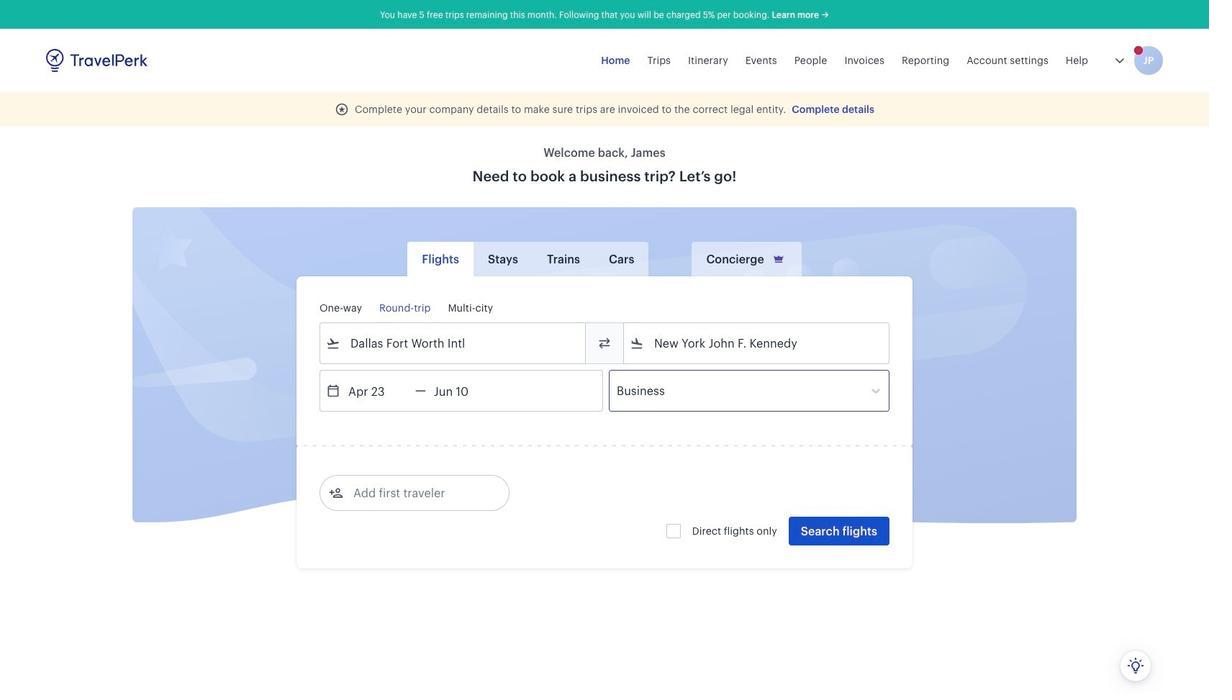 Task type: describe. For each thing, give the bounding box(es) containing it.
To search field
[[644, 332, 870, 355]]

Add first traveler search field
[[343, 482, 493, 505]]



Task type: locate. For each thing, give the bounding box(es) containing it.
From search field
[[341, 332, 567, 355]]

Depart text field
[[341, 371, 415, 411]]

Return text field
[[426, 371, 501, 411]]



Task type: vqa. For each thing, say whether or not it's contained in the screenshot.
Move backward to switch to the previous month. IMAGE
no



